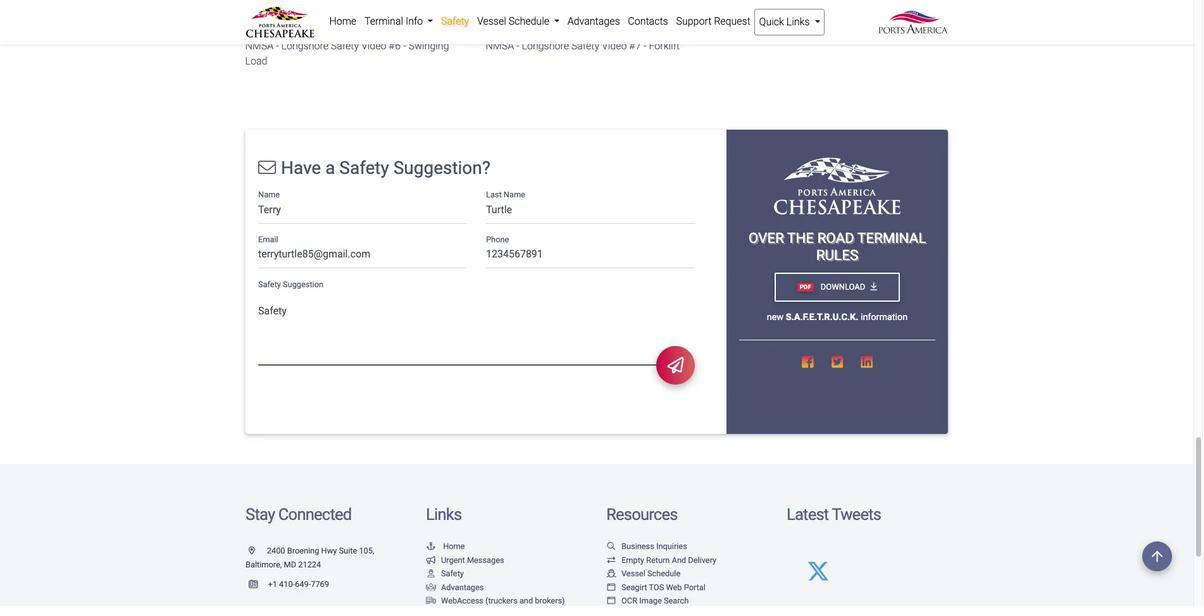 Task type: vqa. For each thing, say whether or not it's contained in the screenshot.
Eta
no



Task type: locate. For each thing, give the bounding box(es) containing it.
support request
[[676, 15, 750, 27]]

seagirt
[[621, 583, 647, 592]]

1 horizontal spatial advantages link
[[563, 9, 624, 34]]

#6
[[389, 40, 401, 52]]

vessel
[[477, 15, 506, 27], [621, 569, 645, 579]]

search image
[[606, 543, 616, 551]]

0 horizontal spatial name
[[258, 190, 280, 200]]

over
[[749, 230, 784, 246]]

image
[[639, 596, 662, 606]]

exchange image
[[606, 557, 616, 565]]

-
[[276, 40, 279, 52], [403, 40, 406, 52], [517, 40, 520, 52], [644, 40, 647, 52]]

1 vertical spatial home
[[443, 542, 465, 551]]

1 horizontal spatial links
[[786, 16, 810, 28]]

0 vertical spatial safety link
[[437, 9, 473, 34]]

swinging
[[409, 40, 449, 52]]

contacts
[[628, 15, 668, 27]]

Safety Suggestion text field
[[258, 289, 695, 365]]

browser image inside ocr image search 'link'
[[606, 598, 616, 606]]

1 - from the left
[[276, 40, 279, 52]]

browser image
[[606, 584, 616, 592], [606, 598, 616, 606]]

Last Name text field
[[486, 199, 695, 224]]

resources
[[606, 505, 678, 524]]

over the road terminal rules
[[749, 230, 926, 263]]

empty return and delivery link
[[606, 555, 716, 565]]

seagirt tos web portal link
[[606, 583, 706, 592]]

0 vertical spatial home link
[[325, 9, 360, 34]]

video
[[362, 40, 387, 52], [602, 40, 627, 52]]

safety link down urgent
[[426, 569, 464, 579]]

1 vertical spatial links
[[426, 505, 462, 524]]

nmsa for nmsa - longshore safety video #7 - forklift
[[486, 40, 514, 52]]

browser image for ocr
[[606, 598, 616, 606]]

1 vertical spatial vessel
[[621, 569, 645, 579]]

1 horizontal spatial vessel
[[621, 569, 645, 579]]

1 video from the left
[[362, 40, 387, 52]]

safety down video image
[[331, 40, 359, 52]]

2 nmsa from the left
[[486, 40, 514, 52]]

video for #6
[[362, 40, 387, 52]]

map marker alt image
[[249, 547, 265, 555]]

0 vertical spatial vessel schedule link
[[473, 9, 563, 34]]

0 horizontal spatial schedule
[[509, 15, 549, 27]]

schedule up nmsa - longshore safety video #7 - forklift
[[509, 15, 549, 27]]

home up urgent
[[443, 542, 465, 551]]

new
[[767, 312, 784, 323]]

ocr image search
[[621, 596, 689, 606]]

1 vertical spatial vessel schedule
[[621, 569, 680, 579]]

0 horizontal spatial links
[[426, 505, 462, 524]]

1 horizontal spatial home link
[[426, 542, 465, 551]]

0 horizontal spatial nmsa
[[246, 40, 274, 52]]

nmsa
[[246, 40, 274, 52], [486, 40, 514, 52]]

name
[[258, 190, 280, 200], [504, 190, 525, 200]]

schedule up seagirt tos web portal
[[647, 569, 680, 579]]

nmsa inside nmsa - longshore safety video #6 - swinging load
[[246, 40, 274, 52]]

browser image down ship image
[[606, 584, 616, 592]]

longshore for nmsa - longshore safety video #7 - forklift
[[522, 40, 569, 52]]

empty
[[621, 555, 644, 565]]

0 vertical spatial schedule
[[509, 15, 549, 27]]

and
[[520, 596, 533, 606]]

Name text field
[[258, 199, 467, 224]]

1 horizontal spatial nmsa
[[486, 40, 514, 52]]

quick links link
[[754, 9, 825, 35]]

video left #7
[[602, 40, 627, 52]]

3 - from the left
[[517, 40, 520, 52]]

21224
[[298, 560, 321, 569]]

truck container image
[[426, 598, 436, 606]]

1 vertical spatial advantages
[[441, 583, 484, 592]]

go to top image
[[1142, 542, 1172, 571]]

home link up urgent
[[426, 542, 465, 551]]

0 horizontal spatial home
[[329, 15, 356, 27]]

schedule
[[509, 15, 549, 27], [647, 569, 680, 579]]

terminal info
[[364, 15, 425, 27]]

1 vertical spatial home link
[[426, 542, 465, 551]]

safety link up swinging
[[437, 9, 473, 34]]

webaccess (truckers and brokers) link
[[426, 596, 565, 606]]

1 horizontal spatial name
[[504, 190, 525, 200]]

longshore inside nmsa - longshore safety video #6 - swinging load
[[282, 40, 329, 52]]

webaccess
[[441, 596, 483, 606]]

1 name from the left
[[258, 190, 280, 200]]

longshore for nmsa - longshore safety video #6 - swinging load
[[282, 40, 329, 52]]

browser image left ocr at the bottom of page
[[606, 598, 616, 606]]

links inside quick links link
[[786, 16, 810, 28]]

2 browser image from the top
[[606, 598, 616, 606]]

suite
[[339, 546, 357, 556]]

0 horizontal spatial video
[[362, 40, 387, 52]]

safety right "a"
[[339, 158, 389, 179]]

home down video image
[[329, 15, 356, 27]]

links
[[786, 16, 810, 28], [426, 505, 462, 524]]

vessel schedule inside "link"
[[477, 15, 552, 27]]

safety up swinging
[[441, 15, 469, 27]]

advantages up 'webaccess'
[[441, 583, 484, 592]]

0 horizontal spatial advantages link
[[426, 583, 484, 592]]

latest tweets
[[787, 505, 881, 524]]

search
[[664, 596, 689, 606]]

1 longshore from the left
[[282, 40, 329, 52]]

terminal info link
[[360, 9, 437, 34]]

0 vertical spatial links
[[786, 16, 810, 28]]

download
[[819, 282, 865, 292]]

brokers)
[[535, 596, 565, 606]]

safety left suggestion
[[258, 280, 281, 289]]

410-
[[279, 580, 295, 589]]

+1
[[268, 580, 277, 589]]

information
[[861, 312, 908, 323]]

1 browser image from the top
[[606, 584, 616, 592]]

have a safety suggestion?
[[281, 158, 490, 179]]

advantages link
[[563, 9, 624, 34], [426, 583, 484, 592]]

advantages
[[567, 15, 620, 27], [441, 583, 484, 592]]

1 vertical spatial vessel schedule link
[[606, 569, 680, 579]]

load
[[246, 55, 268, 67]]

business inquiries
[[621, 542, 687, 551]]

stay
[[246, 505, 275, 524]]

0 vertical spatial vessel
[[477, 15, 506, 27]]

0 horizontal spatial vessel schedule
[[477, 15, 552, 27]]

vessel schedule
[[477, 15, 552, 27], [621, 569, 680, 579]]

stay connected
[[246, 505, 351, 524]]

0 horizontal spatial advantages
[[441, 583, 484, 592]]

support request link
[[672, 9, 754, 34]]

name right last
[[504, 190, 525, 200]]

phone office image
[[249, 581, 268, 589]]

0 vertical spatial home
[[329, 15, 356, 27]]

advantages link up 'webaccess'
[[426, 583, 484, 592]]

advantages link up nmsa - longshore safety video #7 - forklift
[[563, 9, 624, 34]]

safety down urgent
[[441, 569, 464, 579]]

terminal
[[364, 15, 403, 27]]

1 horizontal spatial vessel schedule
[[621, 569, 680, 579]]

vessel schedule link
[[473, 9, 563, 34], [606, 569, 680, 579]]

1 vertical spatial browser image
[[606, 598, 616, 606]]

105,
[[359, 546, 374, 556]]

1 vertical spatial safety link
[[426, 569, 464, 579]]

649-
[[295, 580, 311, 589]]

video inside nmsa - longshore safety video #6 - swinging load
[[362, 40, 387, 52]]

ocr image search link
[[606, 596, 689, 606]]

+1 410-649-7769 link
[[246, 580, 329, 589]]

1 nmsa from the left
[[246, 40, 274, 52]]

and
[[672, 555, 686, 565]]

support
[[676, 15, 711, 27]]

links up anchor image
[[426, 505, 462, 524]]

messages
[[467, 555, 504, 565]]

s.a.f.e.t.r.u.c.k.
[[786, 312, 858, 323]]

longshore
[[282, 40, 329, 52], [522, 40, 569, 52]]

2 longshore from the left
[[522, 40, 569, 52]]

tweets
[[832, 505, 881, 524]]

info
[[406, 15, 423, 27]]

1 horizontal spatial schedule
[[647, 569, 680, 579]]

1 horizontal spatial home
[[443, 542, 465, 551]]

advantages up nmsa - longshore safety video #7 - forklift
[[567, 15, 620, 27]]

0 vertical spatial vessel schedule
[[477, 15, 552, 27]]

2 video from the left
[[602, 40, 627, 52]]

0 horizontal spatial longshore
[[282, 40, 329, 52]]

0 vertical spatial advantages
[[567, 15, 620, 27]]

suggestion
[[283, 280, 323, 289]]

safety
[[441, 15, 469, 27], [331, 40, 359, 52], [572, 40, 600, 52], [339, 158, 389, 179], [258, 280, 281, 289], [441, 569, 464, 579]]

ocr
[[621, 596, 637, 606]]

2 - from the left
[[403, 40, 406, 52]]

video left #6
[[362, 40, 387, 52]]

safety suggestion
[[258, 280, 323, 289]]

browser image inside seagirt tos web portal link
[[606, 584, 616, 592]]

new s.a.f.e.t.r.u.c.k. information
[[767, 312, 908, 323]]

2400 broening hwy suite 105, baltimore, md 21224
[[246, 546, 374, 569]]

0 vertical spatial browser image
[[606, 584, 616, 592]]

urgent messages link
[[426, 555, 504, 565]]

name up email at the left
[[258, 190, 280, 200]]

email
[[258, 235, 278, 244]]

1 horizontal spatial video
[[602, 40, 627, 52]]

2 name from the left
[[504, 190, 525, 200]]

1 horizontal spatial longshore
[[522, 40, 569, 52]]

0 horizontal spatial vessel schedule link
[[473, 9, 563, 34]]

links right quick
[[786, 16, 810, 28]]

home link down video image
[[325, 9, 360, 34]]

user hard hat image
[[426, 570, 436, 578]]

portal
[[684, 583, 706, 592]]

safety link
[[437, 9, 473, 34], [426, 569, 464, 579]]

0 horizontal spatial home link
[[325, 9, 360, 34]]



Task type: describe. For each thing, give the bounding box(es) containing it.
Phone text field
[[486, 244, 695, 268]]

business inquiries link
[[606, 542, 687, 551]]

seagirt tos web portal
[[621, 583, 706, 592]]

twitter square image
[[831, 356, 843, 369]]

home link for terminal info link at the top
[[325, 9, 360, 34]]

ship image
[[606, 570, 616, 578]]

browser image for seagirt
[[606, 584, 616, 592]]

seagirt terminal image
[[774, 158, 901, 215]]

webaccess (truckers and brokers)
[[441, 596, 565, 606]]

#7
[[630, 40, 641, 52]]

safety inside nmsa - longshore safety video #6 - swinging load
[[331, 40, 359, 52]]

facebook square image
[[802, 356, 814, 369]]

last name
[[486, 190, 525, 200]]

nmsa - longshore safety video #6 - swinging load
[[246, 40, 449, 67]]

the
[[787, 230, 814, 246]]

pdf
[[800, 284, 811, 291]]

video image
[[246, 0, 467, 6]]

bullhorn image
[[426, 557, 436, 565]]

rules
[[816, 247, 858, 263]]

last
[[486, 190, 502, 200]]

forklift
[[649, 40, 680, 52]]

inquiries
[[656, 542, 687, 551]]

broening
[[287, 546, 319, 556]]

nmsa for nmsa - longshore safety video #6 - swinging load
[[246, 40, 274, 52]]

hwy
[[321, 546, 337, 556]]

business
[[621, 542, 654, 551]]

4 - from the left
[[644, 40, 647, 52]]

nmsa - longshore safety video #7 - forklift
[[486, 40, 680, 52]]

connected
[[278, 505, 351, 524]]

terminal
[[857, 230, 926, 246]]

2400 broening hwy suite 105, baltimore, md 21224 link
[[246, 546, 374, 569]]

road
[[817, 230, 854, 246]]

safety link for the top vessel schedule "link"
[[437, 9, 473, 34]]

a
[[325, 158, 335, 179]]

home link for the urgent messages link
[[426, 542, 465, 551]]

return
[[646, 555, 670, 565]]

2400
[[267, 546, 285, 556]]

contacts link
[[624, 9, 672, 34]]

safety link for advantages link to the bottom
[[426, 569, 464, 579]]

latest
[[787, 505, 829, 524]]

anchor image
[[426, 543, 436, 551]]

schedule inside "link"
[[509, 15, 549, 27]]

urgent messages
[[441, 555, 504, 565]]

have
[[281, 158, 321, 179]]

phone
[[486, 235, 509, 244]]

delivery
[[688, 555, 716, 565]]

md
[[284, 560, 296, 569]]

Email text field
[[258, 244, 467, 268]]

1 vertical spatial schedule
[[647, 569, 680, 579]]

1 horizontal spatial vessel schedule link
[[606, 569, 680, 579]]

web
[[666, 583, 682, 592]]

1 horizontal spatial advantages
[[567, 15, 620, 27]]

0 horizontal spatial vessel
[[477, 15, 506, 27]]

0 vertical spatial advantages link
[[563, 9, 624, 34]]

arrow to bottom image
[[870, 282, 877, 292]]

tos
[[649, 583, 664, 592]]

urgent
[[441, 555, 465, 565]]

1 vertical spatial advantages link
[[426, 583, 484, 592]]

+1 410-649-7769
[[268, 580, 329, 589]]

safety left #7
[[572, 40, 600, 52]]

video for #7
[[602, 40, 627, 52]]

quick links
[[759, 16, 812, 28]]

request
[[714, 15, 750, 27]]

quick
[[759, 16, 784, 28]]

baltimore,
[[246, 560, 282, 569]]

empty return and delivery
[[621, 555, 716, 565]]

(truckers
[[485, 596, 518, 606]]

linkedin image
[[861, 356, 873, 369]]

suggestion?
[[393, 158, 490, 179]]

7769
[[311, 580, 329, 589]]

hand receiving image
[[426, 584, 436, 592]]



